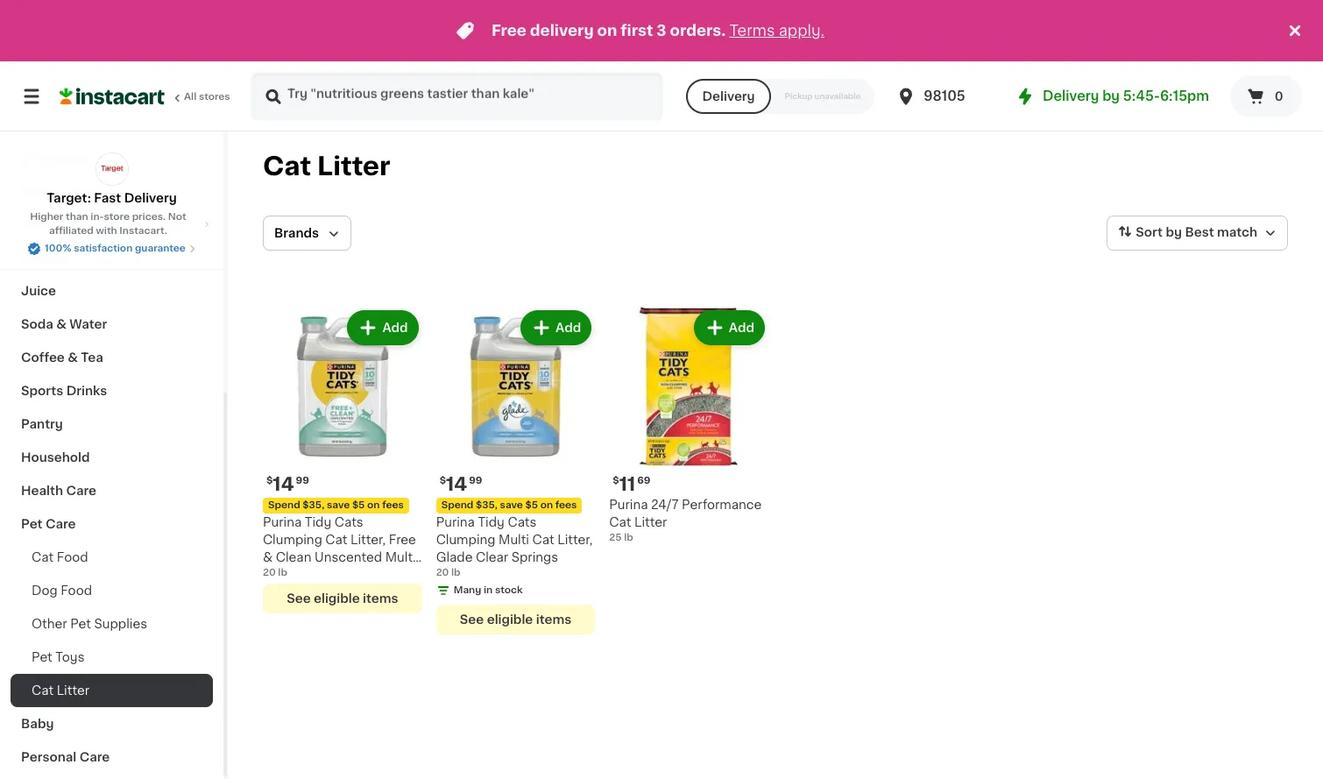 Task type: describe. For each thing, give the bounding box(es) containing it.
litter, inside purina tidy cats clumping multi cat litter, glade clear springs 20 lb
[[558, 534, 593, 546]]

pantry link
[[11, 408, 213, 441]]

ice cream link
[[11, 141, 213, 174]]

in
[[484, 585, 493, 595]]

cat inside purina tidy cats clumping multi cat litter, glade clear springs 20 lb
[[533, 534, 555, 546]]

brands button
[[263, 216, 352, 251]]

0
[[1275, 90, 1284, 103]]

in-
[[91, 212, 104, 222]]

fees for purina tidy cats clumping cat litter, free & clean unscented multi cat litter
[[382, 500, 404, 510]]

springs
[[512, 551, 558, 563]]

personal care link
[[11, 741, 213, 774]]

98105
[[924, 89, 966, 103]]

spend $35, save $5 on fees for purina tidy cats clumping multi cat litter, glade clear springs
[[441, 500, 577, 510]]

cat litter link
[[11, 674, 213, 707]]

cats for multi
[[508, 516, 537, 528]]

spend for purina tidy cats clumping multi cat litter, glade clear springs
[[441, 500, 474, 510]]

higher than in-store prices. not affiliated with instacart.
[[30, 212, 186, 236]]

target: fast delivery
[[47, 192, 177, 204]]

on for purina tidy cats clumping cat litter, free & clean unscented multi cat litter
[[367, 500, 380, 510]]

add button for purina tidy cats clumping multi cat litter, glade clear springs
[[523, 312, 590, 344]]

sports drinks
[[21, 385, 107, 397]]

delivery by 5:45-6:15pm
[[1043, 89, 1210, 103]]

cream
[[44, 152, 86, 164]]

household link
[[11, 441, 213, 474]]

& for coffee
[[68, 351, 78, 364]]

100%
[[45, 244, 71, 253]]

purina 24/7 performance cat litter 25 lb
[[609, 498, 762, 542]]

instacart logo image
[[60, 86, 165, 107]]

health
[[21, 485, 63, 497]]

fast
[[94, 192, 121, 204]]

3 add from the left
[[729, 322, 755, 334]]

Best match Sort by field
[[1107, 216, 1289, 251]]

& for soda
[[56, 318, 67, 330]]

care for pet care
[[45, 518, 76, 530]]

99 for purina tidy cats clumping multi cat litter, glade clear springs
[[469, 476, 483, 485]]

baby link
[[11, 707, 213, 741]]

pet care
[[21, 518, 76, 530]]

all
[[184, 92, 197, 102]]

juice link
[[11, 274, 213, 308]]

service type group
[[687, 79, 875, 114]]

orders.
[[670, 24, 726, 38]]

by for delivery
[[1103, 89, 1120, 103]]

1 product group from the left
[[263, 307, 422, 613]]

dog food link
[[11, 574, 213, 607]]

unscented
[[315, 551, 382, 563]]

health care
[[21, 485, 96, 497]]

cheese link
[[11, 241, 213, 274]]

target: fast delivery logo image
[[95, 153, 128, 186]]

pet for pet care
[[21, 518, 43, 530]]

cheese
[[21, 252, 70, 264]]

see eligible items button for purina tidy cats clumping cat litter, free & clean unscented multi cat litter
[[263, 583, 422, 613]]

juice
[[21, 285, 56, 297]]

personal
[[21, 751, 76, 763]]

see for purina tidy cats clumping cat litter, free & clean unscented multi cat litter
[[287, 592, 311, 605]]

affiliated
[[49, 226, 94, 236]]

glade
[[436, 551, 473, 563]]

water
[[70, 318, 107, 330]]

0 horizontal spatial cat litter
[[32, 685, 89, 697]]

items for purina tidy cats clumping multi cat litter, glade clear springs
[[536, 613, 572, 626]]

foods
[[67, 185, 106, 197]]

terms apply. link
[[730, 24, 825, 38]]

pet for pet toys
[[32, 651, 52, 664]]

stock
[[495, 585, 523, 595]]

free inside purina tidy cats clumping cat litter, free & clean unscented multi cat litter
[[389, 534, 416, 546]]

target:
[[47, 192, 91, 204]]

$5 for purina tidy cats clumping cat litter, free & clean unscented multi cat litter
[[352, 500, 365, 510]]

guarantee
[[135, 244, 186, 253]]

on for purina tidy cats clumping multi cat litter, glade clear springs
[[541, 500, 553, 510]]

$ 11 69
[[613, 475, 651, 493]]

spend for purina tidy cats clumping cat litter, free & clean unscented multi cat litter
[[268, 500, 300, 510]]

lb inside "purina 24/7 performance cat litter 25 lb"
[[624, 533, 634, 542]]

clean
[[276, 551, 312, 563]]

store
[[104, 212, 130, 222]]

tea
[[81, 351, 103, 364]]

food for dog food
[[61, 585, 92, 597]]

drinks
[[66, 385, 107, 397]]

performance
[[682, 498, 762, 511]]

cat up baby
[[32, 685, 54, 697]]

instacart.
[[120, 226, 167, 236]]

sports drinks link
[[11, 374, 213, 408]]

dog food
[[32, 585, 92, 597]]

0 horizontal spatial lb
[[278, 568, 287, 577]]

target: fast delivery link
[[47, 153, 177, 207]]

baby
[[21, 718, 54, 730]]

cats for cat
[[335, 516, 363, 528]]

frozen foods
[[21, 185, 106, 197]]

69
[[637, 476, 651, 485]]

other
[[32, 618, 67, 630]]

free delivery on first 3 orders. terms apply.
[[492, 24, 825, 38]]

0 horizontal spatial delivery
[[124, 192, 177, 204]]

sports
[[21, 385, 63, 397]]

soda & water link
[[11, 308, 213, 341]]

delivery for delivery by 5:45-6:15pm
[[1043, 89, 1100, 103]]

clumping for clear
[[436, 534, 496, 546]]

all stores
[[184, 92, 230, 102]]

$ inside $ 11 69
[[613, 476, 619, 485]]

many
[[454, 585, 482, 595]]

see eligible items for purina tidy cats clumping cat litter, free & clean unscented multi cat litter
[[287, 592, 398, 605]]

care for health care
[[66, 485, 96, 497]]

litter, inside purina tidy cats clumping cat litter, free & clean unscented multi cat litter
[[351, 534, 386, 546]]

delivery for delivery
[[702, 90, 755, 103]]

1 vertical spatial pet
[[70, 618, 91, 630]]

purina for purina tidy cats clumping multi cat litter, glade clear springs 20 lb
[[436, 516, 475, 528]]

higher than in-store prices. not affiliated with instacart. link
[[14, 210, 209, 238]]

bakery link
[[11, 208, 213, 241]]

fees for purina tidy cats clumping multi cat litter, glade clear springs
[[556, 500, 577, 510]]

dog
[[32, 585, 58, 597]]

sort by
[[1136, 226, 1182, 239]]

litter inside purina tidy cats clumping cat litter, free & clean unscented multi cat litter
[[288, 569, 321, 581]]

25
[[609, 533, 622, 542]]

coffee & tea
[[21, 351, 103, 364]]

$35, for purina tidy cats clumping cat litter, free & clean unscented multi cat litter
[[303, 500, 325, 510]]

items for purina tidy cats clumping cat litter, free & clean unscented multi cat litter
[[363, 592, 398, 605]]

frozen foods link
[[11, 174, 213, 208]]

& for meat
[[56, 118, 67, 131]]



Task type: vqa. For each thing, say whether or not it's contained in the screenshot.
5.5 oz
no



Task type: locate. For each thing, give the bounding box(es) containing it.
1 vertical spatial cat litter
[[32, 685, 89, 697]]

& right meat in the top left of the page
[[56, 118, 67, 131]]

1 99 from the left
[[296, 476, 309, 485]]

98105 button
[[896, 72, 1001, 121]]

14 up glade
[[446, 475, 467, 493]]

by inside field
[[1166, 226, 1182, 239]]

$5 up purina tidy cats clumping multi cat litter, glade clear springs 20 lb
[[526, 500, 538, 510]]

1 $35, from the left
[[303, 500, 325, 510]]

0 horizontal spatial multi
[[385, 551, 416, 563]]

delivery inside button
[[702, 90, 755, 103]]

0 horizontal spatial 14
[[273, 475, 294, 493]]

3 product group from the left
[[609, 307, 769, 545]]

$35, up purina tidy cats clumping cat litter, free & clean unscented multi cat litter
[[303, 500, 325, 510]]

1 horizontal spatial 99
[[469, 476, 483, 485]]

1 14 from the left
[[273, 475, 294, 493]]

cat up brands
[[263, 153, 311, 179]]

20 inside purina tidy cats clumping multi cat litter, glade clear springs 20 lb
[[436, 568, 449, 577]]

6:15pm
[[1160, 89, 1210, 103]]

litter, left 25
[[558, 534, 593, 546]]

items down unscented
[[363, 592, 398, 605]]

fees up unscented
[[382, 500, 404, 510]]

0 horizontal spatial see
[[287, 592, 311, 605]]

0 horizontal spatial purina
[[263, 516, 302, 528]]

2 $5 from the left
[[526, 500, 538, 510]]

0 horizontal spatial litter,
[[351, 534, 386, 546]]

food up dog food
[[57, 551, 88, 564]]

care inside pet care link
[[45, 518, 76, 530]]

1 horizontal spatial free
[[492, 24, 527, 38]]

see for purina tidy cats clumping multi cat litter, glade clear springs
[[460, 613, 484, 626]]

delivery by 5:45-6:15pm link
[[1015, 86, 1210, 107]]

1 horizontal spatial multi
[[499, 534, 529, 546]]

0 horizontal spatial by
[[1103, 89, 1120, 103]]

$ 14 99 up glade
[[440, 475, 483, 493]]

Search field
[[252, 74, 662, 119]]

$5 for purina tidy cats clumping multi cat litter, glade clear springs
[[526, 500, 538, 510]]

1 horizontal spatial $35,
[[476, 500, 498, 510]]

see eligible items button down stock
[[436, 605, 595, 634]]

clumping
[[263, 534, 322, 546], [436, 534, 496, 546]]

0 horizontal spatial see eligible items
[[287, 592, 398, 605]]

1 horizontal spatial see
[[460, 613, 484, 626]]

tidy inside purina tidy cats clumping cat litter, free & clean unscented multi cat litter
[[305, 516, 331, 528]]

care inside health care link
[[66, 485, 96, 497]]

99 for purina tidy cats clumping cat litter, free & clean unscented multi cat litter
[[296, 476, 309, 485]]

cats inside purina tidy cats clumping cat litter, free & clean unscented multi cat litter
[[335, 516, 363, 528]]

see eligible items down unscented
[[287, 592, 398, 605]]

& left the tea on the left
[[68, 351, 78, 364]]

purina inside purina tidy cats clumping cat litter, free & clean unscented multi cat litter
[[263, 516, 302, 528]]

0 horizontal spatial eligible
[[314, 592, 360, 605]]

1 vertical spatial food
[[61, 585, 92, 597]]

3 add button from the left
[[696, 312, 763, 344]]

1 horizontal spatial add
[[556, 322, 581, 334]]

$ 14 99 for purina tidy cats clumping multi cat litter, glade clear springs
[[440, 475, 483, 493]]

1 vertical spatial items
[[536, 613, 572, 626]]

1 fees from the left
[[382, 500, 404, 510]]

2 horizontal spatial lb
[[624, 533, 634, 542]]

0 horizontal spatial $35,
[[303, 500, 325, 510]]

0 vertical spatial see
[[287, 592, 311, 605]]

3 $ from the left
[[613, 476, 619, 485]]

clear
[[476, 551, 509, 563]]

tidy inside purina tidy cats clumping multi cat litter, glade clear springs 20 lb
[[478, 516, 505, 528]]

clumping inside purina tidy cats clumping cat litter, free & clean unscented multi cat litter
[[263, 534, 322, 546]]

0 horizontal spatial save
[[327, 500, 350, 510]]

2 horizontal spatial on
[[597, 24, 617, 38]]

care for personal care
[[79, 751, 110, 763]]

2 horizontal spatial $
[[613, 476, 619, 485]]

multi up 'springs'
[[499, 534, 529, 546]]

than
[[66, 212, 88, 222]]

1 cats from the left
[[335, 516, 363, 528]]

$35, up purina tidy cats clumping multi cat litter, glade clear springs 20 lb
[[476, 500, 498, 510]]

save up purina tidy cats clumping multi cat litter, glade clear springs 20 lb
[[500, 500, 523, 510]]

on left first
[[597, 24, 617, 38]]

personal care
[[21, 751, 110, 763]]

pet down health
[[21, 518, 43, 530]]

99 up purina tidy cats clumping multi cat litter, glade clear springs 20 lb
[[469, 476, 483, 485]]

spend up clean
[[268, 500, 300, 510]]

2 spend $35, save $5 on fees from the left
[[441, 500, 577, 510]]

eligible down unscented
[[314, 592, 360, 605]]

food right dog
[[61, 585, 92, 597]]

99
[[296, 476, 309, 485], [469, 476, 483, 485]]

1 vertical spatial free
[[389, 534, 416, 546]]

meat
[[21, 118, 54, 131]]

pet
[[21, 518, 43, 530], [70, 618, 91, 630], [32, 651, 52, 664]]

see eligible items button for purina tidy cats clumping multi cat litter, glade clear springs
[[436, 605, 595, 634]]

1 horizontal spatial eligible
[[487, 613, 533, 626]]

meat & seafood link
[[11, 108, 213, 141]]

0 horizontal spatial add
[[383, 322, 408, 334]]

$35,
[[303, 500, 325, 510], [476, 500, 498, 510]]

0 vertical spatial multi
[[499, 534, 529, 546]]

1 horizontal spatial spend
[[441, 500, 474, 510]]

$ for purina tidy cats clumping multi cat litter, glade clear springs
[[440, 476, 446, 485]]

delivery down the terms
[[702, 90, 755, 103]]

purina
[[609, 498, 648, 511], [263, 516, 302, 528], [436, 516, 475, 528]]

2 save from the left
[[500, 500, 523, 510]]

purina up glade
[[436, 516, 475, 528]]

cats up unscented
[[335, 516, 363, 528]]

cats inside purina tidy cats clumping multi cat litter, glade clear springs 20 lb
[[508, 516, 537, 528]]

$ 14 99
[[266, 475, 309, 493], [440, 475, 483, 493]]

1 $5 from the left
[[352, 500, 365, 510]]

1 horizontal spatial see eligible items button
[[436, 605, 595, 634]]

clumping for clean
[[263, 534, 322, 546]]

meat & seafood
[[21, 118, 123, 131]]

lb down glade
[[451, 568, 461, 577]]

1 horizontal spatial delivery
[[702, 90, 755, 103]]

2 20 from the left
[[436, 568, 449, 577]]

1 spend from the left
[[268, 500, 300, 510]]

0 vertical spatial eligible
[[314, 592, 360, 605]]

1 horizontal spatial litter,
[[558, 534, 593, 546]]

cat up unscented
[[325, 534, 348, 546]]

on up purina tidy cats clumping cat litter, free & clean unscented multi cat litter
[[367, 500, 380, 510]]

1 horizontal spatial on
[[541, 500, 553, 510]]

care down baby link
[[79, 751, 110, 763]]

1 horizontal spatial fees
[[556, 500, 577, 510]]

cat
[[263, 153, 311, 179], [609, 516, 632, 528], [325, 534, 348, 546], [533, 534, 555, 546], [32, 551, 54, 564], [263, 569, 285, 581], [32, 685, 54, 697]]

prices.
[[132, 212, 166, 222]]

1 vertical spatial multi
[[385, 551, 416, 563]]

eligible for purina tidy cats clumping multi cat litter, glade clear springs
[[487, 613, 533, 626]]

see eligible items down stock
[[460, 613, 572, 626]]

clumping inside purina tidy cats clumping multi cat litter, glade clear springs 20 lb
[[436, 534, 496, 546]]

delivery
[[530, 24, 594, 38]]

1 horizontal spatial cat litter
[[263, 153, 390, 179]]

1 horizontal spatial $
[[440, 476, 446, 485]]

cat litter
[[263, 153, 390, 179], [32, 685, 89, 697]]

tidy for cat
[[305, 516, 331, 528]]

coffee & tea link
[[11, 341, 213, 374]]

add for purina tidy cats clumping multi cat litter, glade clear springs
[[556, 322, 581, 334]]

2 vertical spatial care
[[79, 751, 110, 763]]

1 vertical spatial eligible
[[487, 613, 533, 626]]

1 horizontal spatial tidy
[[478, 516, 505, 528]]

0 horizontal spatial on
[[367, 500, 380, 510]]

see eligible items button down unscented
[[263, 583, 422, 613]]

other pet supplies link
[[11, 607, 213, 641]]

see
[[287, 592, 311, 605], [460, 613, 484, 626]]

on inside limited time offer region
[[597, 24, 617, 38]]

2 14 from the left
[[446, 475, 467, 493]]

100% satisfaction guarantee
[[45, 244, 186, 253]]

1 $ 14 99 from the left
[[266, 475, 309, 493]]

0 horizontal spatial add button
[[349, 312, 417, 344]]

100% satisfaction guarantee button
[[27, 238, 196, 256]]

2 horizontal spatial delivery
[[1043, 89, 1100, 103]]

items down 'springs'
[[536, 613, 572, 626]]

clumping up glade
[[436, 534, 496, 546]]

pet left toys
[[32, 651, 52, 664]]

product group containing 11
[[609, 307, 769, 545]]

ice cream
[[21, 152, 86, 164]]

$35, for purina tidy cats clumping multi cat litter, glade clear springs
[[476, 500, 498, 510]]

5:45-
[[1123, 89, 1160, 103]]

spend $35, save $5 on fees up purina tidy cats clumping multi cat litter, glade clear springs 20 lb
[[441, 500, 577, 510]]

lb down clean
[[278, 568, 287, 577]]

cat food link
[[11, 541, 213, 574]]

24/7
[[651, 498, 679, 511]]

1 vertical spatial see eligible items
[[460, 613, 572, 626]]

14 up clean
[[273, 475, 294, 493]]

litter down clean
[[288, 569, 321, 581]]

1 horizontal spatial 20
[[436, 568, 449, 577]]

multi inside purina tidy cats clumping multi cat litter, glade clear springs 20 lb
[[499, 534, 529, 546]]

1 $ from the left
[[266, 476, 273, 485]]

purina tidy cats clumping multi cat litter, glade clear springs 20 lb
[[436, 516, 593, 577]]

sort
[[1136, 226, 1163, 239]]

3
[[657, 24, 667, 38]]

0 vertical spatial cat litter
[[263, 153, 390, 179]]

0 vertical spatial pet
[[21, 518, 43, 530]]

0 horizontal spatial clumping
[[263, 534, 322, 546]]

care inside personal care link
[[79, 751, 110, 763]]

care right health
[[66, 485, 96, 497]]

1 horizontal spatial items
[[536, 613, 572, 626]]

litter down toys
[[57, 685, 89, 697]]

0 vertical spatial by
[[1103, 89, 1120, 103]]

2 99 from the left
[[469, 476, 483, 485]]

litter up brands dropdown button
[[317, 153, 390, 179]]

0 vertical spatial food
[[57, 551, 88, 564]]

0 horizontal spatial $5
[[352, 500, 365, 510]]

apply.
[[779, 24, 825, 38]]

cat inside "purina 24/7 performance cat litter 25 lb"
[[609, 516, 632, 528]]

limited time offer region
[[0, 0, 1285, 61]]

cat litter down the pet toys
[[32, 685, 89, 697]]

eligible
[[314, 592, 360, 605], [487, 613, 533, 626]]

1 clumping from the left
[[263, 534, 322, 546]]

product group
[[263, 307, 422, 613], [436, 307, 595, 634], [609, 307, 769, 545]]

1 horizontal spatial lb
[[451, 568, 461, 577]]

pantry
[[21, 418, 63, 430]]

toys
[[55, 651, 85, 664]]

purina for purina tidy cats clumping cat litter, free & clean unscented multi cat litter
[[263, 516, 302, 528]]

free
[[492, 24, 527, 38], [389, 534, 416, 546]]

cat down clean
[[263, 569, 285, 581]]

None search field
[[251, 72, 664, 121]]

2 horizontal spatial add button
[[696, 312, 763, 344]]

see eligible items for purina tidy cats clumping multi cat litter, glade clear springs
[[460, 613, 572, 626]]

0 vertical spatial free
[[492, 24, 527, 38]]

1 horizontal spatial clumping
[[436, 534, 496, 546]]

& inside purina tidy cats clumping cat litter, free & clean unscented multi cat litter
[[263, 551, 273, 563]]

cats up 'springs'
[[508, 516, 537, 528]]

best
[[1185, 226, 1215, 239]]

2 add button from the left
[[523, 312, 590, 344]]

frozen
[[21, 185, 64, 197]]

0 vertical spatial items
[[363, 592, 398, 605]]

$ for purina tidy cats clumping cat litter, free & clean unscented multi cat litter
[[266, 476, 273, 485]]

not
[[168, 212, 186, 222]]

litter inside "purina 24/7 performance cat litter 25 lb"
[[635, 516, 667, 528]]

2 add from the left
[[556, 322, 581, 334]]

1 horizontal spatial by
[[1166, 226, 1182, 239]]

first
[[621, 24, 653, 38]]

1 horizontal spatial spend $35, save $5 on fees
[[441, 500, 577, 510]]

by
[[1103, 89, 1120, 103], [1166, 226, 1182, 239]]

2 $ from the left
[[440, 476, 446, 485]]

2 tidy from the left
[[478, 516, 505, 528]]

0 horizontal spatial spend
[[268, 500, 300, 510]]

0 horizontal spatial 20
[[263, 568, 276, 577]]

0 horizontal spatial product group
[[263, 307, 422, 613]]

2 horizontal spatial add
[[729, 322, 755, 334]]

2 $ 14 99 from the left
[[440, 475, 483, 493]]

0 horizontal spatial spend $35, save $5 on fees
[[268, 500, 404, 510]]

$5 up purina tidy cats clumping cat litter, free & clean unscented multi cat litter
[[352, 500, 365, 510]]

multi right unscented
[[385, 551, 416, 563]]

spend $35, save $5 on fees for purina tidy cats clumping cat litter, free & clean unscented multi cat litter
[[268, 500, 404, 510]]

eligible for purina tidy cats clumping cat litter, free & clean unscented multi cat litter
[[314, 592, 360, 605]]

multi inside purina tidy cats clumping cat litter, free & clean unscented multi cat litter
[[385, 551, 416, 563]]

cat litter up brands dropdown button
[[263, 153, 390, 179]]

litter,
[[351, 534, 386, 546], [558, 534, 593, 546]]

ice
[[21, 152, 41, 164]]

2 $35, from the left
[[476, 500, 498, 510]]

0 horizontal spatial items
[[363, 592, 398, 605]]

& right soda at the left top
[[56, 318, 67, 330]]

with
[[96, 226, 117, 236]]

1 horizontal spatial product group
[[436, 307, 595, 634]]

0 vertical spatial see eligible items
[[287, 592, 398, 605]]

see down many
[[460, 613, 484, 626]]

cat up 25
[[609, 516, 632, 528]]

delivery up "prices."
[[124, 192, 177, 204]]

lb inside purina tidy cats clumping multi cat litter, glade clear springs 20 lb
[[451, 568, 461, 577]]

higher
[[30, 212, 63, 222]]

1 horizontal spatial cats
[[508, 516, 537, 528]]

pet care link
[[11, 508, 213, 541]]

litter down 24/7
[[635, 516, 667, 528]]

1 add button from the left
[[349, 312, 417, 344]]

0 horizontal spatial $
[[266, 476, 273, 485]]

save for purina tidy cats clumping cat litter, free & clean unscented multi cat litter
[[327, 500, 350, 510]]

see eligible items
[[287, 592, 398, 605], [460, 613, 572, 626]]

see down 20 lb
[[287, 592, 311, 605]]

14 for purina tidy cats clumping multi cat litter, glade clear springs
[[446, 475, 467, 493]]

2 fees from the left
[[556, 500, 577, 510]]

0 horizontal spatial fees
[[382, 500, 404, 510]]

$ 14 99 for purina tidy cats clumping cat litter, free & clean unscented multi cat litter
[[266, 475, 309, 493]]

2 litter, from the left
[[558, 534, 593, 546]]

$ 14 99 up clean
[[266, 475, 309, 493]]

pet toys link
[[11, 641, 213, 674]]

0 vertical spatial care
[[66, 485, 96, 497]]

99 up clean
[[296, 476, 309, 485]]

pet right other
[[70, 618, 91, 630]]

1 vertical spatial care
[[45, 518, 76, 530]]

purina for purina 24/7 performance cat litter 25 lb
[[609, 498, 648, 511]]

1 vertical spatial see
[[460, 613, 484, 626]]

free inside limited time offer region
[[492, 24, 527, 38]]

& up 20 lb
[[263, 551, 273, 563]]

clumping up clean
[[263, 534, 322, 546]]

1 horizontal spatial $5
[[526, 500, 538, 510]]

1 horizontal spatial save
[[500, 500, 523, 510]]

health care link
[[11, 474, 213, 508]]

0 horizontal spatial tidy
[[305, 516, 331, 528]]

other pet supplies
[[32, 618, 147, 630]]

lb right 25
[[624, 533, 634, 542]]

fees up 'springs'
[[556, 500, 577, 510]]

20
[[263, 568, 276, 577], [436, 568, 449, 577]]

2 vertical spatial pet
[[32, 651, 52, 664]]

save up purina tidy cats clumping cat litter, free & clean unscented multi cat litter
[[327, 500, 350, 510]]

satisfaction
[[74, 244, 133, 253]]

0 horizontal spatial cats
[[335, 516, 363, 528]]

2 spend from the left
[[441, 500, 474, 510]]

2 cats from the left
[[508, 516, 537, 528]]

supplies
[[94, 618, 147, 630]]

tidy
[[305, 516, 331, 528], [478, 516, 505, 528]]

add button for purina tidy cats clumping cat litter, free & clean unscented multi cat litter
[[349, 312, 417, 344]]

add
[[383, 322, 408, 334], [556, 322, 581, 334], [729, 322, 755, 334]]

1 horizontal spatial see eligible items
[[460, 613, 572, 626]]

bakery
[[21, 218, 65, 231]]

tidy up clear
[[478, 516, 505, 528]]

purina inside "purina 24/7 performance cat litter 25 lb"
[[609, 498, 648, 511]]

purina up clean
[[263, 516, 302, 528]]

pet inside "link"
[[32, 651, 52, 664]]

terms
[[730, 24, 775, 38]]

14 for purina tidy cats clumping cat litter, free & clean unscented multi cat litter
[[273, 475, 294, 493]]

1 20 from the left
[[263, 568, 276, 577]]

by for sort
[[1166, 226, 1182, 239]]

items
[[363, 592, 398, 605], [536, 613, 572, 626]]

food for cat food
[[57, 551, 88, 564]]

0 horizontal spatial 99
[[296, 476, 309, 485]]

brands
[[274, 227, 319, 239]]

on up purina tidy cats clumping multi cat litter, glade clear springs 20 lb
[[541, 500, 553, 510]]

match
[[1217, 226, 1258, 239]]

purina inside purina tidy cats clumping multi cat litter, glade clear springs 20 lb
[[436, 516, 475, 528]]

1 vertical spatial by
[[1166, 226, 1182, 239]]

purina tidy cats clumping cat litter, free & clean unscented multi cat litter
[[263, 516, 416, 581]]

2 clumping from the left
[[436, 534, 496, 546]]

spend $35, save $5 on fees
[[268, 500, 404, 510], [441, 500, 577, 510]]

seafood
[[70, 118, 123, 131]]

cat food
[[32, 551, 88, 564]]

1 horizontal spatial 14
[[446, 475, 467, 493]]

coffee
[[21, 351, 65, 364]]

2 horizontal spatial product group
[[609, 307, 769, 545]]

1 horizontal spatial $ 14 99
[[440, 475, 483, 493]]

spend $35, save $5 on fees up purina tidy cats clumping cat litter, free & clean unscented multi cat litter
[[268, 500, 404, 510]]

see eligible items button
[[263, 583, 422, 613], [436, 605, 595, 634]]

all stores link
[[60, 72, 231, 121]]

purina down '11'
[[609, 498, 648, 511]]

add for purina tidy cats clumping cat litter, free & clean unscented multi cat litter
[[383, 322, 408, 334]]

best match
[[1185, 226, 1258, 239]]

0 horizontal spatial $ 14 99
[[266, 475, 309, 493]]

soda & water
[[21, 318, 107, 330]]

0 horizontal spatial see eligible items button
[[263, 583, 422, 613]]

save for purina tidy cats clumping multi cat litter, glade clear springs
[[500, 500, 523, 510]]

1 save from the left
[[327, 500, 350, 510]]

0 button
[[1231, 75, 1303, 117]]

1 horizontal spatial add button
[[523, 312, 590, 344]]

1 add from the left
[[383, 322, 408, 334]]

delivery left the '5:45-'
[[1043, 89, 1100, 103]]

by left the '5:45-'
[[1103, 89, 1120, 103]]

2 horizontal spatial purina
[[609, 498, 648, 511]]

tidy up clean
[[305, 516, 331, 528]]

1 tidy from the left
[[305, 516, 331, 528]]

2 product group from the left
[[436, 307, 595, 634]]

eligible down stock
[[487, 613, 533, 626]]

cat up 'springs'
[[533, 534, 555, 546]]

cat up dog
[[32, 551, 54, 564]]

20 lb
[[263, 568, 287, 577]]

litter, up unscented
[[351, 534, 386, 546]]

spend up glade
[[441, 500, 474, 510]]

1 litter, from the left
[[351, 534, 386, 546]]

soda
[[21, 318, 53, 330]]

1 spend $35, save $5 on fees from the left
[[268, 500, 404, 510]]

1 horizontal spatial purina
[[436, 516, 475, 528]]

tidy for multi
[[478, 516, 505, 528]]

care up the cat food
[[45, 518, 76, 530]]

0 horizontal spatial free
[[389, 534, 416, 546]]

by right 'sort'
[[1166, 226, 1182, 239]]



